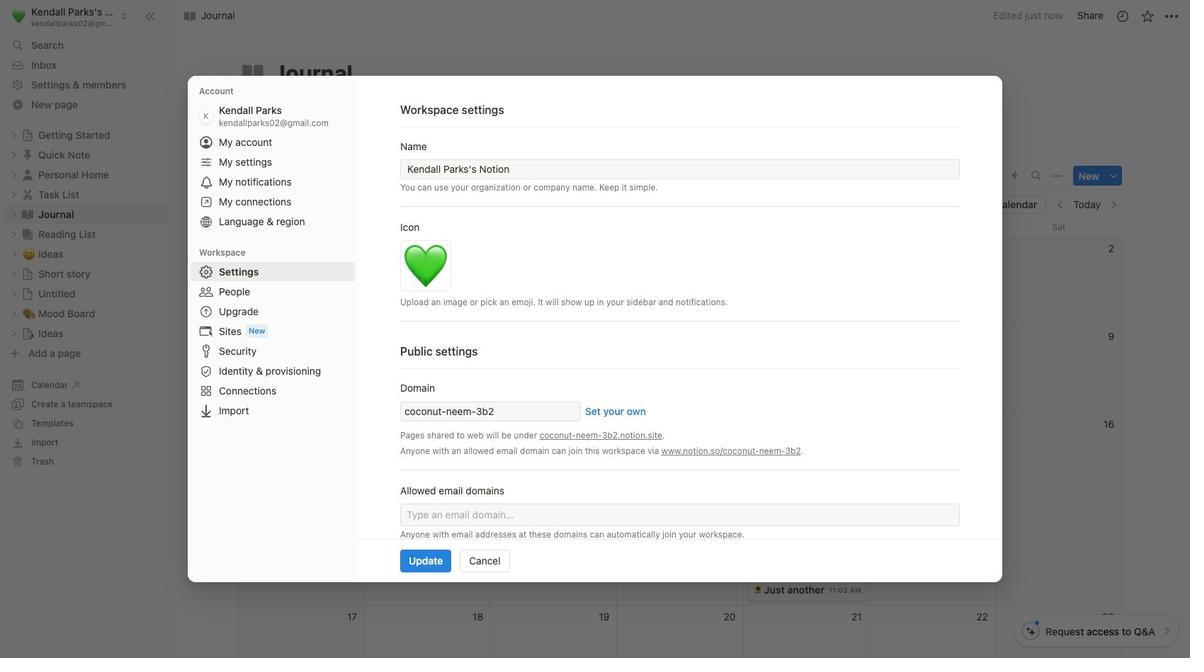 Task type: describe. For each thing, give the bounding box(es) containing it.
favorite image
[[1141, 9, 1155, 23]]

next month image
[[1109, 200, 1119, 210]]

updates image
[[1116, 9, 1130, 23]]

create and view automations image
[[1012, 171, 1018, 181]]

change page icon image
[[240, 60, 266, 86]]

💚 image
[[403, 237, 449, 297]]

close sidebar image
[[145, 10, 156, 22]]

🥥 image
[[754, 464, 762, 475]]

Type an email domain… text field
[[407, 509, 950, 522]]

🌻 image
[[754, 584, 762, 596]]



Task type: vqa. For each thing, say whether or not it's contained in the screenshot.
Delete, duplicate, and more… Icon
no



Task type: locate. For each thing, give the bounding box(es) containing it.
e.g. company name text field
[[407, 162, 953, 176]]

previous month image
[[1056, 200, 1066, 210]]

tab list
[[238, 162, 943, 190]]

Your domain text field
[[405, 404, 577, 418]]

💚 image
[[12, 7, 26, 25]]

📋 image
[[754, 440, 762, 451]]

✨ image
[[754, 536, 762, 547]]



